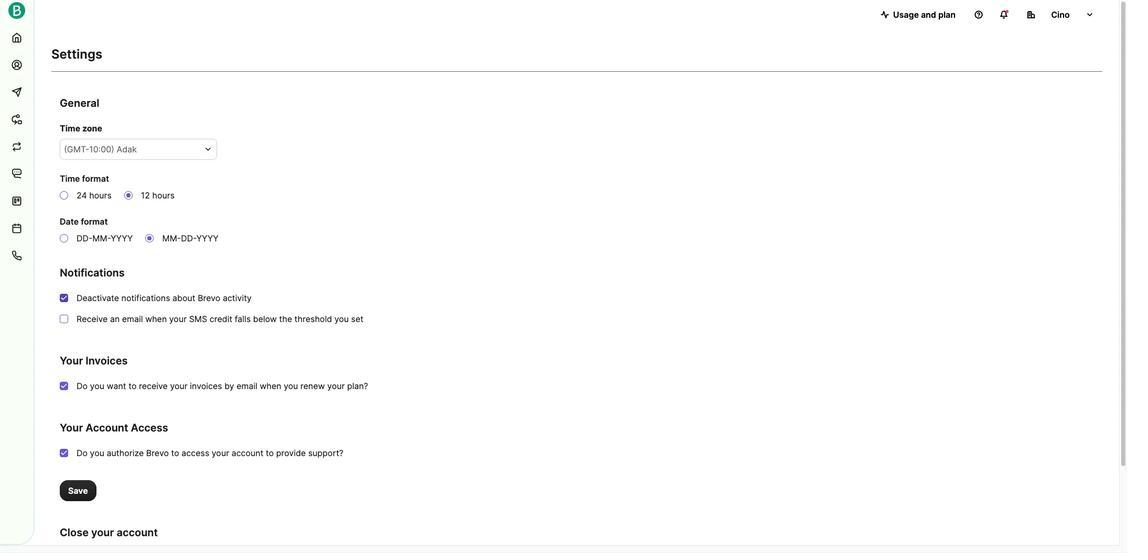 Task type: describe. For each thing, give the bounding box(es) containing it.
settings
[[51, 47, 102, 62]]

(gmt-10:00)  adak
[[64, 144, 137, 155]]

your right close
[[91, 527, 114, 540]]

you left want at the bottom left
[[90, 381, 104, 392]]

1 horizontal spatial to
[[171, 448, 179, 459]]

your for your account access
[[60, 422, 83, 435]]

renew
[[301, 381, 325, 392]]

none field inside (gmt-10:00)  adak popup button
[[64, 143, 200, 156]]

time format
[[60, 174, 109, 184]]

invoices
[[86, 355, 128, 368]]

usage and plan
[[894, 9, 956, 20]]

close your account
[[60, 527, 158, 540]]

time for time zone
[[60, 123, 80, 134]]

deactivate notifications about brevo activity
[[77, 293, 252, 304]]

account
[[86, 422, 128, 435]]

want
[[107, 381, 126, 392]]

receive
[[77, 314, 108, 325]]

your right receive
[[170, 381, 188, 392]]

support?
[[308, 448, 344, 459]]

24 hours
[[77, 190, 112, 201]]

do for invoices
[[77, 381, 88, 392]]

do for account
[[77, 448, 88, 459]]

your left 'plan?' at the bottom of page
[[327, 381, 345, 392]]

save
[[68, 486, 88, 497]]

the
[[279, 314, 292, 325]]

threshold
[[295, 314, 332, 325]]

close
[[60, 527, 89, 540]]

falls
[[235, 314, 251, 325]]

1 dd- from the left
[[77, 233, 93, 244]]

1 mm- from the left
[[93, 233, 111, 244]]

time zone
[[60, 123, 102, 134]]

set
[[351, 314, 364, 325]]

10:00)
[[89, 144, 114, 155]]

sms
[[189, 314, 207, 325]]

your account access
[[60, 422, 168, 435]]

format for mm-
[[81, 217, 108, 227]]

0 horizontal spatial email
[[122, 314, 143, 325]]

deactivate
[[77, 293, 119, 304]]

usage
[[894, 9, 920, 20]]

time for time format
[[60, 174, 80, 184]]

access
[[131, 422, 168, 435]]

brevo for your account access
[[146, 448, 169, 459]]

2 horizontal spatial to
[[266, 448, 274, 459]]

notifications
[[60, 267, 125, 280]]



Task type: locate. For each thing, give the bounding box(es) containing it.
to left provide
[[266, 448, 274, 459]]

mm-dd-yyyy
[[162, 233, 219, 244]]

0 horizontal spatial mm-
[[93, 233, 111, 244]]

credit
[[210, 314, 233, 325]]

plan
[[939, 9, 956, 20]]

1 horizontal spatial yyyy
[[196, 233, 219, 244]]

mm-
[[93, 233, 111, 244], [162, 233, 181, 244]]

(gmt-10:00)  adak button
[[60, 139, 217, 160]]

1 your from the top
[[60, 355, 83, 368]]

2 yyyy from the left
[[196, 233, 219, 244]]

mm- down 12 hours
[[162, 233, 181, 244]]

brevo down access
[[146, 448, 169, 459]]

activity
[[223, 293, 252, 304]]

your
[[169, 314, 187, 325], [170, 381, 188, 392], [327, 381, 345, 392], [212, 448, 229, 459], [91, 527, 114, 540]]

your for your invoices
[[60, 355, 83, 368]]

1 vertical spatial do
[[77, 448, 88, 459]]

dd-mm-yyyy
[[77, 233, 133, 244]]

1 horizontal spatial hours
[[152, 190, 175, 201]]

your
[[60, 355, 83, 368], [60, 422, 83, 435]]

date
[[60, 217, 79, 227]]

1 vertical spatial when
[[260, 381, 282, 392]]

notifications
[[121, 293, 170, 304]]

your invoices
[[60, 355, 128, 368]]

you left renew
[[284, 381, 298, 392]]

format up 24 hours
[[82, 174, 109, 184]]

format
[[82, 174, 109, 184], [81, 217, 108, 227]]

cino button
[[1019, 4, 1103, 25]]

1 horizontal spatial account
[[232, 448, 264, 459]]

1 vertical spatial your
[[60, 422, 83, 435]]

do
[[77, 381, 88, 392], [77, 448, 88, 459]]

provide
[[276, 448, 306, 459]]

1 horizontal spatial brevo
[[198, 293, 221, 304]]

when
[[145, 314, 167, 325], [260, 381, 282, 392]]

24
[[77, 190, 87, 201]]

email
[[122, 314, 143, 325], [237, 381, 258, 392]]

hours for 12 hours
[[152, 190, 175, 201]]

by
[[225, 381, 234, 392]]

about
[[173, 293, 195, 304]]

0 horizontal spatial account
[[117, 527, 158, 540]]

0 horizontal spatial to
[[129, 381, 137, 392]]

2 do from the top
[[77, 448, 88, 459]]

your left 'account'
[[60, 422, 83, 435]]

below
[[253, 314, 277, 325]]

2 dd- from the left
[[181, 233, 196, 244]]

0 vertical spatial when
[[145, 314, 167, 325]]

do down your invoices
[[77, 381, 88, 392]]

email right by
[[237, 381, 258, 392]]

date format
[[60, 217, 108, 227]]

1 horizontal spatial email
[[237, 381, 258, 392]]

authorize
[[107, 448, 144, 459]]

1 vertical spatial email
[[237, 381, 258, 392]]

usage and plan button
[[873, 4, 965, 25]]

12
[[141, 190, 150, 201]]

0 vertical spatial brevo
[[198, 293, 221, 304]]

your right access
[[212, 448, 229, 459]]

1 horizontal spatial mm-
[[162, 233, 181, 244]]

you left set
[[335, 314, 349, 325]]

zone
[[82, 123, 102, 134]]

you down 'account'
[[90, 448, 104, 459]]

dd-
[[77, 233, 93, 244], [181, 233, 196, 244]]

email right 'an'
[[122, 314, 143, 325]]

plan?
[[347, 381, 368, 392]]

brevo
[[198, 293, 221, 304], [146, 448, 169, 459]]

0 vertical spatial format
[[82, 174, 109, 184]]

0 vertical spatial account
[[232, 448, 264, 459]]

0 horizontal spatial dd-
[[77, 233, 93, 244]]

do you authorize brevo to access your account to provide support?
[[77, 448, 344, 459]]

an
[[110, 314, 120, 325]]

invoices
[[190, 381, 222, 392]]

1 vertical spatial brevo
[[146, 448, 169, 459]]

hours
[[89, 190, 112, 201], [152, 190, 175, 201]]

1 horizontal spatial when
[[260, 381, 282, 392]]

0 vertical spatial your
[[60, 355, 83, 368]]

do down 'account'
[[77, 448, 88, 459]]

general
[[60, 97, 99, 110]]

1 yyyy from the left
[[111, 233, 133, 244]]

mm- down date format
[[93, 233, 111, 244]]

your left invoices
[[60, 355, 83, 368]]

format for hours
[[82, 174, 109, 184]]

0 horizontal spatial when
[[145, 314, 167, 325]]

1 time from the top
[[60, 123, 80, 134]]

0 horizontal spatial yyyy
[[111, 233, 133, 244]]

and
[[922, 9, 937, 20]]

2 mm- from the left
[[162, 233, 181, 244]]

1 hours from the left
[[89, 190, 112, 201]]

1 vertical spatial time
[[60, 174, 80, 184]]

0 vertical spatial time
[[60, 123, 80, 134]]

1 vertical spatial format
[[81, 217, 108, 227]]

1 do from the top
[[77, 381, 88, 392]]

to
[[129, 381, 137, 392], [171, 448, 179, 459], [266, 448, 274, 459]]

adak
[[117, 144, 137, 155]]

0 vertical spatial do
[[77, 381, 88, 392]]

when right by
[[260, 381, 282, 392]]

yyyy
[[111, 233, 133, 244], [196, 233, 219, 244]]

save button
[[60, 481, 96, 502]]

your left the sms
[[169, 314, 187, 325]]

to right want at the bottom left
[[129, 381, 137, 392]]

brevo up the sms
[[198, 293, 221, 304]]

(gmt-
[[64, 144, 89, 155]]

hours right 24
[[89, 190, 112, 201]]

0 horizontal spatial brevo
[[146, 448, 169, 459]]

receive
[[139, 381, 168, 392]]

0 vertical spatial email
[[122, 314, 143, 325]]

hours for 24 hours
[[89, 190, 112, 201]]

1 vertical spatial account
[[117, 527, 158, 540]]

format up dd-mm-yyyy
[[81, 217, 108, 227]]

you
[[335, 314, 349, 325], [90, 381, 104, 392], [284, 381, 298, 392], [90, 448, 104, 459]]

time up (gmt-
[[60, 123, 80, 134]]

to left access
[[171, 448, 179, 459]]

cino
[[1052, 9, 1071, 20]]

2 hours from the left
[[152, 190, 175, 201]]

hours right 12
[[152, 190, 175, 201]]

1 horizontal spatial dd-
[[181, 233, 196, 244]]

2 your from the top
[[60, 422, 83, 435]]

time
[[60, 123, 80, 134], [60, 174, 80, 184]]

yyyy for dd-
[[196, 233, 219, 244]]

2 time from the top
[[60, 174, 80, 184]]

None field
[[64, 143, 200, 156]]

do you want to receive your invoices by email when you renew your plan?
[[77, 381, 368, 392]]

12 hours
[[141, 190, 175, 201]]

time up 24
[[60, 174, 80, 184]]

access
[[182, 448, 209, 459]]

when down deactivate notifications about brevo activity
[[145, 314, 167, 325]]

0 horizontal spatial hours
[[89, 190, 112, 201]]

receive an email when your sms credit falls below the threshold you set
[[77, 314, 364, 325]]

account
[[232, 448, 264, 459], [117, 527, 158, 540]]

yyyy for mm-
[[111, 233, 133, 244]]

brevo for notifications
[[198, 293, 221, 304]]



Task type: vqa. For each thing, say whether or not it's contained in the screenshot.
a
no



